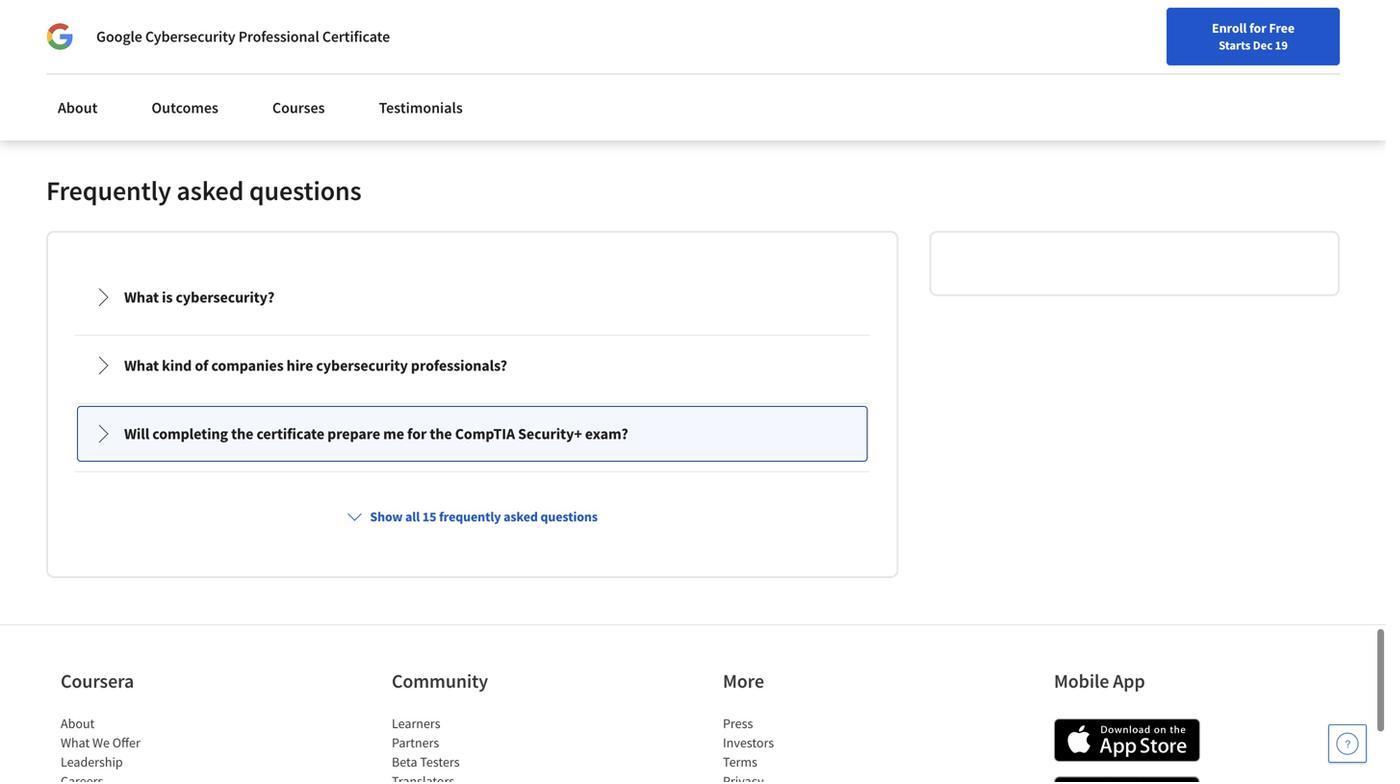 Task type: describe. For each thing, give the bounding box(es) containing it.
what kind of companies hire cybersecurity professionals? button
[[78, 339, 867, 393]]

terms
[[723, 754, 757, 771]]

cybersecurity
[[145, 27, 235, 46]]

download on the app store image
[[1054, 719, 1200, 763]]

security+
[[518, 425, 582, 444]]

help center image
[[1336, 733, 1359, 756]]

professionals?
[[411, 356, 507, 376]]

prepare
[[327, 425, 380, 444]]

more
[[723, 670, 764, 694]]

testimonials
[[379, 98, 463, 117]]

frequently
[[439, 508, 501, 526]]

0 horizontal spatial questions
[[249, 174, 362, 208]]

19
[[1275, 38, 1288, 53]]

1 the from the left
[[231, 425, 254, 444]]

2 the from the left
[[430, 425, 452, 444]]

hire
[[287, 356, 313, 376]]

press investors terms
[[723, 715, 774, 771]]

enroll for free starts dec 19
[[1212, 19, 1295, 53]]

learners link
[[392, 715, 440, 733]]

for inside enroll for free starts dec 19
[[1250, 19, 1267, 37]]

what is cybersecurity?
[[124, 288, 275, 307]]

terms link
[[723, 754, 757, 771]]

comptia
[[455, 425, 515, 444]]

cybersecurity
[[316, 356, 408, 376]]

15
[[422, 508, 436, 526]]

what kind of companies hire cybersecurity professionals?
[[124, 356, 507, 376]]

dec
[[1253, 38, 1273, 53]]

courses
[[272, 98, 325, 117]]

leadership
[[61, 754, 123, 771]]

list item for more
[[723, 772, 887, 783]]

what we offer link
[[61, 735, 140, 752]]

of
[[195, 356, 208, 376]]

get it on google play image
[[1054, 777, 1200, 783]]

list item for coursera
[[61, 772, 224, 783]]

outcomes link
[[140, 87, 230, 129]]

press link
[[723, 715, 753, 733]]

beta
[[392, 754, 417, 771]]

about link for frequently asked questions
[[46, 87, 109, 129]]

what inside the about what we offer leadership
[[61, 735, 90, 752]]

about for about what we offer leadership
[[61, 715, 95, 733]]

beta testers link
[[392, 754, 460, 771]]

list for more
[[723, 714, 887, 783]]

google image
[[46, 23, 73, 50]]

offer
[[112, 735, 140, 752]]

about link for more
[[61, 715, 95, 733]]

list for community
[[392, 714, 555, 783]]

community
[[392, 670, 488, 694]]

cybersecurity?
[[176, 288, 275, 307]]

enroll
[[1212, 19, 1247, 37]]

kind
[[162, 356, 192, 376]]

0 vertical spatial asked
[[177, 174, 244, 208]]

collapsed list
[[71, 264, 873, 783]]

learners
[[392, 715, 440, 733]]

investors
[[723, 735, 774, 752]]

asked inside dropdown button
[[504, 508, 538, 526]]



Task type: locate. For each thing, give the bounding box(es) containing it.
what for what is cybersecurity?
[[124, 288, 159, 307]]

app
[[1113, 670, 1145, 694]]

2 list from the left
[[392, 714, 555, 783]]

the left 'certificate'
[[231, 425, 254, 444]]

frequently asked questions
[[46, 174, 362, 208]]

investors link
[[723, 735, 774, 752]]

mobile
[[1054, 670, 1109, 694]]

0 vertical spatial about
[[58, 98, 98, 117]]

about down google image
[[58, 98, 98, 117]]

0 horizontal spatial for
[[407, 425, 427, 444]]

testimonials link
[[367, 87, 474, 129]]

frequently
[[46, 174, 171, 208]]

exam?
[[585, 425, 628, 444]]

free
[[1269, 19, 1295, 37]]

3 list from the left
[[723, 714, 887, 783]]

list item down testers on the bottom left of page
[[392, 772, 555, 783]]

1 vertical spatial questions
[[540, 508, 598, 526]]

0 horizontal spatial list item
[[61, 772, 224, 783]]

0 horizontal spatial list
[[61, 714, 224, 783]]

list containing learners
[[392, 714, 555, 783]]

what
[[124, 288, 159, 307], [124, 356, 159, 376], [61, 735, 90, 752]]

about link down google image
[[46, 87, 109, 129]]

show notifications image
[[1162, 24, 1185, 47]]

0 vertical spatial questions
[[249, 174, 362, 208]]

press
[[723, 715, 753, 733]]

list item for community
[[392, 772, 555, 783]]

0 vertical spatial for
[[1250, 19, 1267, 37]]

asked
[[177, 174, 244, 208], [504, 508, 538, 526]]

testers
[[420, 754, 460, 771]]

1 vertical spatial asked
[[504, 508, 538, 526]]

certificate
[[322, 27, 390, 46]]

1 horizontal spatial list item
[[392, 772, 555, 783]]

1 vertical spatial about link
[[61, 715, 95, 733]]

will completing the certificate prepare me for the comptia security+ exam?
[[124, 425, 628, 444]]

list item
[[61, 772, 224, 783], [392, 772, 555, 783], [723, 772, 887, 783]]

mobile app
[[1054, 670, 1145, 694]]

1 list from the left
[[61, 714, 224, 783]]

1 horizontal spatial for
[[1250, 19, 1267, 37]]

list containing about
[[61, 714, 224, 783]]

asked right frequently
[[504, 508, 538, 526]]

1 horizontal spatial questions
[[540, 508, 598, 526]]

1 vertical spatial what
[[124, 356, 159, 376]]

1 horizontal spatial the
[[430, 425, 452, 444]]

google cybersecurity professional certificate
[[96, 27, 390, 46]]

about for about
[[58, 98, 98, 117]]

google
[[96, 27, 142, 46]]

questions down 'courses'
[[249, 174, 362, 208]]

menu item
[[1018, 19, 1142, 82]]

1 vertical spatial about
[[61, 715, 95, 733]]

outcomes
[[152, 98, 218, 117]]

about
[[58, 98, 98, 117], [61, 715, 95, 733]]

about link
[[46, 87, 109, 129], [61, 715, 95, 733]]

show all 15 frequently asked questions button
[[339, 500, 605, 534]]

None search field
[[274, 12, 592, 51]]

questions
[[249, 174, 362, 208], [540, 508, 598, 526]]

is
[[162, 288, 173, 307]]

show all 15 frequently asked questions
[[370, 508, 598, 526]]

me
[[383, 425, 404, 444]]

about link up 'what we offer' link
[[61, 715, 95, 733]]

we
[[92, 735, 110, 752]]

about inside the about what we offer leadership
[[61, 715, 95, 733]]

what is cybersecurity? button
[[78, 271, 867, 325]]

partners link
[[392, 735, 439, 752]]

0 horizontal spatial the
[[231, 425, 254, 444]]

companies
[[211, 356, 284, 376]]

what up leadership link
[[61, 735, 90, 752]]

will completing the certificate prepare me for the comptia security+ exam? button
[[78, 407, 867, 461]]

show
[[370, 508, 403, 526]]

asked down the outcomes link
[[177, 174, 244, 208]]

all
[[405, 508, 420, 526]]

1 horizontal spatial asked
[[504, 508, 538, 526]]

partners
[[392, 735, 439, 752]]

what for what kind of companies hire cybersecurity professionals?
[[124, 356, 159, 376]]

1 list item from the left
[[61, 772, 224, 783]]

courses link
[[261, 87, 337, 129]]

coursera image
[[23, 16, 145, 46]]

what left kind
[[124, 356, 159, 376]]

completing
[[152, 425, 228, 444]]

list item down offer
[[61, 772, 224, 783]]

the
[[231, 425, 254, 444], [430, 425, 452, 444]]

coursera
[[61, 670, 134, 694]]

certificate
[[257, 425, 324, 444]]

what inside dropdown button
[[124, 288, 159, 307]]

list item down investors link
[[723, 772, 887, 783]]

what left the is
[[124, 288, 159, 307]]

what inside dropdown button
[[124, 356, 159, 376]]

questions down security+
[[540, 508, 598, 526]]

list
[[61, 714, 224, 783], [392, 714, 555, 783], [723, 714, 887, 783]]

0 horizontal spatial asked
[[177, 174, 244, 208]]

3 list item from the left
[[723, 772, 887, 783]]

list for coursera
[[61, 714, 224, 783]]

0 vertical spatial about link
[[46, 87, 109, 129]]

will
[[124, 425, 149, 444]]

about up 'what we offer' link
[[61, 715, 95, 733]]

learners partners beta testers
[[392, 715, 460, 771]]

for
[[1250, 19, 1267, 37], [407, 425, 427, 444]]

2 horizontal spatial list
[[723, 714, 887, 783]]

questions inside dropdown button
[[540, 508, 598, 526]]

1 vertical spatial for
[[407, 425, 427, 444]]

for up the dec
[[1250, 19, 1267, 37]]

leadership link
[[61, 754, 123, 771]]

list containing press
[[723, 714, 887, 783]]

2 list item from the left
[[392, 772, 555, 783]]

1 horizontal spatial list
[[392, 714, 555, 783]]

for right me
[[407, 425, 427, 444]]

the left comptia
[[430, 425, 452, 444]]

for inside dropdown button
[[407, 425, 427, 444]]

professional
[[238, 27, 319, 46]]

starts
[[1219, 38, 1251, 53]]

2 vertical spatial what
[[61, 735, 90, 752]]

0 vertical spatial what
[[124, 288, 159, 307]]

about what we offer leadership
[[61, 715, 140, 771]]

2 horizontal spatial list item
[[723, 772, 887, 783]]



Task type: vqa. For each thing, say whether or not it's contained in the screenshot.
What you'll
no



